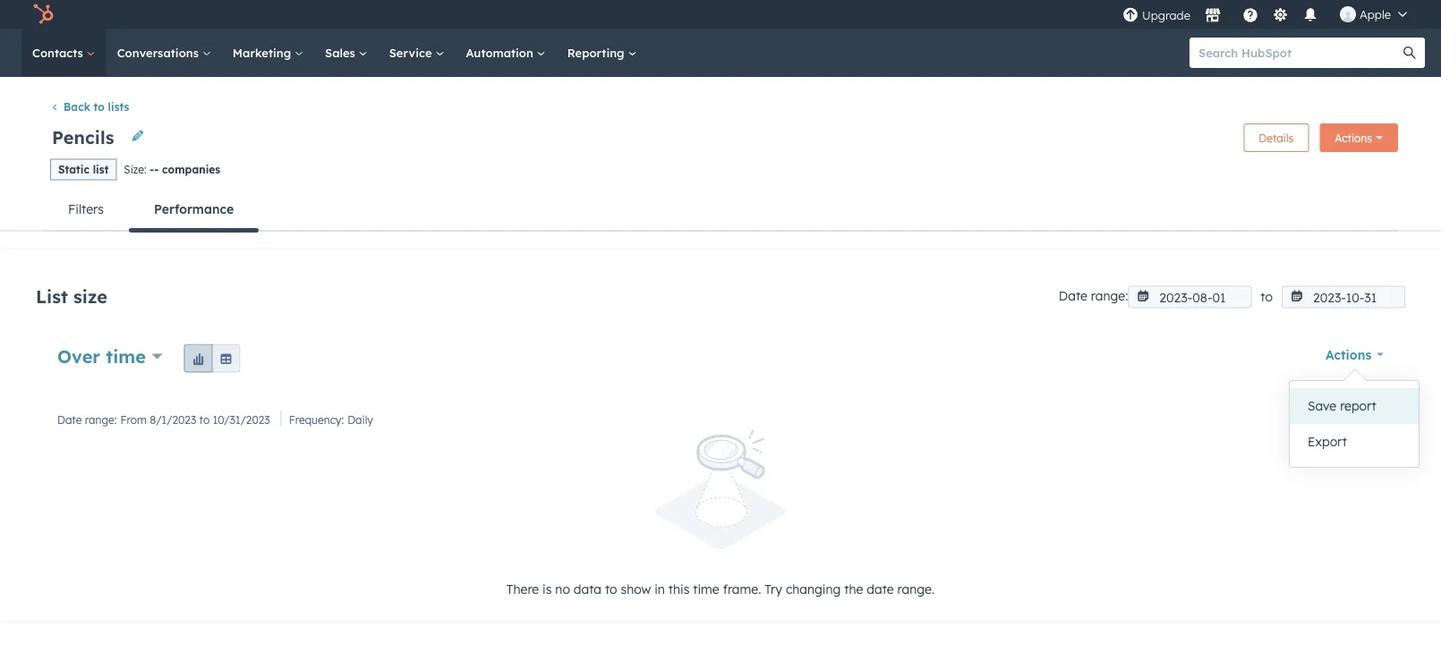 Task type: vqa. For each thing, say whether or not it's contained in the screenshot.
Save
yes



Task type: describe. For each thing, give the bounding box(es) containing it.
size:
[[124, 162, 147, 176]]

the
[[844, 581, 863, 597]]

show
[[621, 581, 651, 597]]

help button
[[1235, 0, 1266, 29]]

upgrade
[[1142, 8, 1191, 23]]

export
[[1308, 434, 1347, 450]]

over
[[57, 345, 100, 368]]

daily
[[348, 413, 373, 427]]

save
[[1308, 398, 1337, 414]]

date range: from 8/1/2023 to 10/31/2023
[[57, 413, 270, 427]]

automation
[[466, 45, 537, 60]]

hubspot link
[[21, 4, 67, 25]]

date
[[867, 581, 894, 597]]

report
[[1340, 398, 1377, 414]]

companies
[[162, 162, 220, 176]]

notifications button
[[1295, 0, 1326, 29]]

date for date range: from 8/1/2023 to 10/31/2023
[[57, 413, 82, 427]]

actions button inside page section element
[[1320, 123, 1398, 152]]

apple
[[1360, 7, 1391, 21]]

over time button
[[57, 344, 162, 370]]

filters button
[[43, 188, 129, 231]]

marketplaces image
[[1205, 8, 1221, 24]]

marketing link
[[222, 29, 314, 77]]

banner inside page section element
[[43, 118, 1398, 158]]

reporting
[[567, 45, 628, 60]]

settings image
[[1273, 8, 1289, 24]]

details button
[[1244, 123, 1309, 152]]

there
[[507, 581, 539, 597]]

sales
[[325, 45, 359, 60]]

back to lists
[[64, 100, 129, 114]]

over time
[[57, 345, 146, 368]]

try
[[765, 581, 782, 597]]

8/1/2023
[[150, 413, 196, 427]]

date for date range:
[[1059, 288, 1088, 304]]

2 - from the left
[[154, 162, 159, 176]]

1 yyyy-mm-dd text field from the left
[[1128, 286, 1252, 308]]

Search HubSpot search field
[[1190, 38, 1409, 68]]

details
[[1259, 131, 1294, 144]]

contacts
[[32, 45, 87, 60]]

actions for actions "popup button" to the bottom
[[1326, 347, 1372, 363]]

list
[[93, 163, 109, 177]]

automation link
[[455, 29, 557, 77]]

menu containing apple
[[1121, 0, 1420, 29]]

save report
[[1308, 398, 1377, 414]]

page section element
[[0, 77, 1441, 233]]

to inside page section element
[[94, 100, 105, 114]]

this
[[669, 581, 690, 597]]

data
[[574, 581, 602, 597]]

notifications image
[[1303, 8, 1319, 24]]

1 - from the left
[[150, 162, 154, 176]]

upgrade image
[[1123, 8, 1139, 24]]

there is no data to show in this time frame. try changing the date range.
[[507, 581, 935, 597]]



Task type: locate. For each thing, give the bounding box(es) containing it.
search image
[[1404, 47, 1416, 59]]

size
[[73, 285, 108, 308]]

menu
[[1121, 0, 1420, 29]]

list
[[36, 285, 68, 308]]

YYYY-MM-DD text field
[[1128, 286, 1252, 308], [1282, 286, 1406, 308]]

0 vertical spatial range:
[[1091, 288, 1128, 304]]

bob builder image
[[1340, 6, 1356, 22]]

back
[[64, 100, 90, 114]]

settings link
[[1269, 5, 1292, 24]]

time
[[106, 345, 146, 368], [693, 581, 720, 597]]

0 horizontal spatial range:
[[85, 413, 117, 427]]

0 horizontal spatial yyyy-mm-dd text field
[[1128, 286, 1252, 308]]

1 vertical spatial actions button
[[1326, 342, 1384, 368]]

banner
[[43, 118, 1398, 158]]

actions button
[[1320, 123, 1398, 152], [1326, 342, 1384, 368]]

navigation containing filters
[[43, 188, 1398, 233]]

static
[[58, 163, 89, 177]]

list size
[[36, 285, 108, 308]]

sales link
[[314, 29, 378, 77]]

lists
[[108, 100, 129, 114]]

0 horizontal spatial date
[[57, 413, 82, 427]]

navigation inside page section element
[[43, 188, 1398, 233]]

0 vertical spatial date
[[1059, 288, 1088, 304]]

actions for actions "popup button" within the page section element
[[1335, 131, 1372, 144]]

actions right details
[[1335, 131, 1372, 144]]

1 vertical spatial actions
[[1326, 347, 1372, 363]]

10/31/2023
[[213, 413, 270, 427]]

from
[[120, 413, 147, 427]]

performance button
[[129, 188, 259, 233]]

actions inside page section element
[[1335, 131, 1372, 144]]

performance
[[154, 201, 234, 217]]

range.
[[898, 581, 935, 597]]

date
[[1059, 288, 1088, 304], [57, 413, 82, 427]]

time right this
[[693, 581, 720, 597]]

hubspot image
[[32, 4, 54, 25]]

date range:
[[1059, 288, 1128, 304]]

actions button up report
[[1326, 342, 1384, 368]]

is
[[543, 581, 552, 597]]

-
[[150, 162, 154, 176], [154, 162, 159, 176]]

1 horizontal spatial yyyy-mm-dd text field
[[1282, 286, 1406, 308]]

1 vertical spatial date
[[57, 413, 82, 427]]

size: -- companies
[[124, 162, 220, 176]]

range: for date range: from 8/1/2023 to 10/31/2023
[[85, 413, 117, 427]]

navigation
[[43, 188, 1398, 233]]

1 horizontal spatial range:
[[1091, 288, 1128, 304]]

no
[[555, 581, 570, 597]]

List name field
[[50, 125, 120, 149]]

time right over
[[106, 345, 146, 368]]

to
[[94, 100, 105, 114], [1261, 289, 1273, 304], [199, 413, 210, 427], [605, 581, 617, 597]]

frequency: daily
[[289, 413, 373, 427]]

1 horizontal spatial date
[[1059, 288, 1088, 304]]

1 horizontal spatial time
[[693, 581, 720, 597]]

2 yyyy-mm-dd text field from the left
[[1282, 286, 1406, 308]]

save report button
[[1290, 389, 1419, 424]]

contacts link
[[21, 29, 106, 77]]

actions up the save report at bottom right
[[1326, 347, 1372, 363]]

frame.
[[723, 581, 761, 597]]

reporting link
[[557, 29, 648, 77]]

export button
[[1290, 424, 1419, 460]]

apple button
[[1329, 0, 1418, 29]]

service
[[389, 45, 435, 60]]

changing
[[786, 581, 841, 597]]

filters
[[68, 201, 104, 217]]

0 vertical spatial time
[[106, 345, 146, 368]]

range:
[[1091, 288, 1128, 304], [85, 413, 117, 427]]

back to lists link
[[50, 100, 129, 114]]

service link
[[378, 29, 455, 77]]

search button
[[1395, 38, 1425, 68]]

marketing
[[233, 45, 295, 60]]

0 vertical spatial actions button
[[1320, 123, 1398, 152]]

conversations link
[[106, 29, 222, 77]]

0 vertical spatial actions
[[1335, 131, 1372, 144]]

conversations
[[117, 45, 202, 60]]

help image
[[1243, 8, 1259, 24]]

range: for date range:
[[1091, 288, 1128, 304]]

actions button right details
[[1320, 123, 1398, 152]]

in
[[655, 581, 665, 597]]

frequency:
[[289, 413, 344, 427]]

group
[[184, 344, 240, 373]]

marketplaces button
[[1194, 0, 1232, 29]]

1 vertical spatial range:
[[85, 413, 117, 427]]

actions
[[1335, 131, 1372, 144], [1326, 347, 1372, 363]]

1 vertical spatial time
[[693, 581, 720, 597]]

static list
[[58, 163, 109, 177]]

0 horizontal spatial time
[[106, 345, 146, 368]]

banner containing details
[[43, 118, 1398, 158]]

time inside popup button
[[106, 345, 146, 368]]



